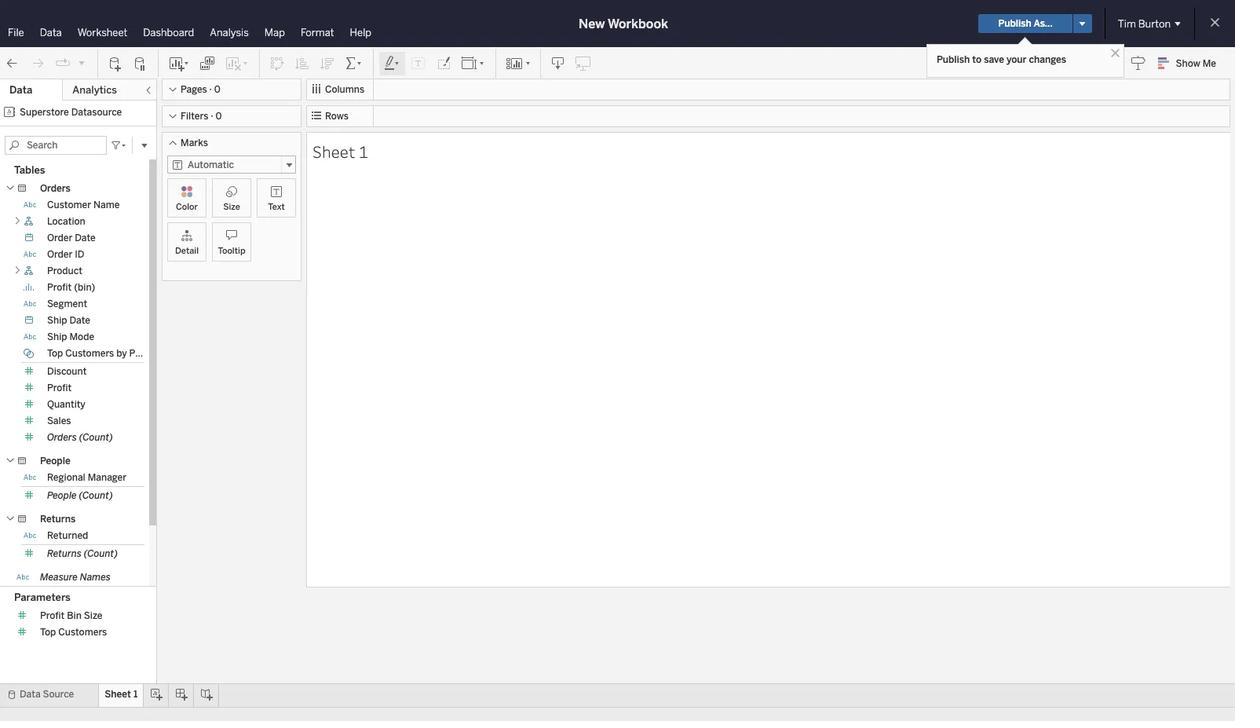 Task type: locate. For each thing, give the bounding box(es) containing it.
profit right by
[[129, 348, 154, 359]]

1 order from the top
[[47, 233, 73, 244]]

date for order date
[[75, 233, 96, 244]]

1 vertical spatial (count)
[[79, 490, 113, 501]]

changes
[[1030, 54, 1067, 65]]

1 vertical spatial sheet 1
[[105, 689, 138, 700]]

date up "id"
[[75, 233, 96, 244]]

1 vertical spatial returns
[[47, 548, 82, 559]]

1 vertical spatial orders
[[47, 432, 77, 443]]

order up order id
[[47, 233, 73, 244]]

order
[[47, 233, 73, 244], [47, 249, 73, 260]]

0 vertical spatial 0
[[214, 84, 221, 95]]

top
[[47, 348, 63, 359], [40, 627, 56, 638]]

format
[[301, 27, 334, 38]]

name
[[93, 200, 120, 211]]

fit image
[[461, 55, 486, 71]]

0 vertical spatial size
[[223, 202, 240, 212]]

replay animation image
[[55, 55, 71, 71], [77, 58, 86, 67]]

sheet 1 right source
[[105, 689, 138, 700]]

0
[[214, 84, 221, 95], [216, 111, 222, 122]]

sheet 1
[[313, 140, 368, 162], [105, 689, 138, 700]]

1 vertical spatial 0
[[216, 111, 222, 122]]

·
[[209, 84, 212, 95], [211, 111, 213, 122]]

0 right pages
[[214, 84, 221, 95]]

2 vertical spatial (count)
[[84, 548, 118, 559]]

save
[[985, 54, 1005, 65]]

publish left as...
[[999, 18, 1032, 29]]

0 vertical spatial date
[[75, 233, 96, 244]]

as...
[[1034, 18, 1053, 29]]

top down profit bin size
[[40, 627, 56, 638]]

0 horizontal spatial 1
[[134, 689, 138, 700]]

profit down parameters
[[40, 611, 65, 622]]

size right bin
[[84, 611, 102, 622]]

0 vertical spatial orders
[[40, 183, 71, 194]]

detail
[[175, 246, 199, 256]]

profit for profit
[[47, 383, 72, 394]]

discount
[[47, 366, 87, 377]]

close image
[[1109, 46, 1124, 60]]

quantity
[[47, 399, 86, 410]]

orders up 'customer'
[[40, 183, 71, 194]]

1 down columns
[[359, 140, 368, 162]]

0 vertical spatial (count)
[[79, 432, 113, 443]]

tim
[[1119, 18, 1137, 29]]

(count) up regional manager
[[79, 432, 113, 443]]

1 vertical spatial ·
[[211, 111, 213, 122]]

2 order from the top
[[47, 249, 73, 260]]

sheet right source
[[105, 689, 131, 700]]

0 vertical spatial ship
[[47, 315, 67, 326]]

0 for pages · 0
[[214, 84, 221, 95]]

0 vertical spatial publish
[[999, 18, 1032, 29]]

regional
[[47, 472, 85, 483]]

ship for ship mode
[[47, 332, 67, 343]]

1 vertical spatial sheet
[[105, 689, 131, 700]]

1 vertical spatial date
[[69, 315, 90, 326]]

orders for orders
[[40, 183, 71, 194]]

people for people (count)
[[47, 490, 77, 501]]

(count) up "names"
[[84, 548, 118, 559]]

profit up quantity
[[47, 383, 72, 394]]

0 horizontal spatial size
[[84, 611, 102, 622]]

1 vertical spatial publish
[[937, 54, 971, 65]]

publish left to
[[937, 54, 971, 65]]

orders
[[40, 183, 71, 194], [47, 432, 77, 443]]

replay animation image right redo icon
[[55, 55, 71, 71]]

customers for top customers by profit
[[65, 348, 114, 359]]

publish for publish as...
[[999, 18, 1032, 29]]

parameters
[[14, 592, 71, 604]]

help
[[350, 27, 372, 38]]

ship down segment on the left of the page
[[47, 315, 67, 326]]

ship down ship date
[[47, 332, 67, 343]]

superstore datasource
[[20, 107, 122, 118]]

data
[[40, 27, 62, 38], [9, 84, 32, 96], [20, 689, 41, 700]]

1
[[359, 140, 368, 162], [134, 689, 138, 700]]

data left source
[[20, 689, 41, 700]]

order id
[[47, 249, 84, 260]]

show me button
[[1152, 51, 1231, 75]]

sheet down rows
[[313, 140, 356, 162]]

customers down mode
[[65, 348, 114, 359]]

redo image
[[30, 55, 46, 71]]

returns down returned in the left of the page
[[47, 548, 82, 559]]

0 vertical spatial order
[[47, 233, 73, 244]]

data down "undo" image
[[9, 84, 32, 96]]

worksheet
[[78, 27, 128, 38]]

tooltip
[[218, 246, 246, 256]]

sheet 1 down rows
[[313, 140, 368, 162]]

top up discount
[[47, 348, 63, 359]]

me
[[1203, 58, 1217, 69]]

pages
[[181, 84, 207, 95]]

1 horizontal spatial size
[[223, 202, 240, 212]]

data up redo icon
[[40, 27, 62, 38]]

1 vertical spatial order
[[47, 249, 73, 260]]

2 ship from the top
[[47, 332, 67, 343]]

1 vertical spatial ship
[[47, 332, 67, 343]]

date up mode
[[69, 315, 90, 326]]

datasource
[[71, 107, 122, 118]]

0 vertical spatial customers
[[65, 348, 114, 359]]

1 horizontal spatial 1
[[359, 140, 368, 162]]

format workbook image
[[436, 55, 452, 71]]

1 horizontal spatial publish
[[999, 18, 1032, 29]]

measure names
[[40, 572, 111, 583]]

1 vertical spatial customers
[[58, 627, 107, 638]]

date
[[75, 233, 96, 244], [69, 315, 90, 326]]

size up the tooltip
[[223, 202, 240, 212]]

customers for top customers
[[58, 627, 107, 638]]

0 vertical spatial top
[[47, 348, 63, 359]]

size
[[223, 202, 240, 212], [84, 611, 102, 622]]

highlight image
[[383, 55, 401, 71]]

publish to save your changes
[[937, 54, 1067, 65]]

1 ship from the top
[[47, 315, 67, 326]]

workbook
[[608, 16, 669, 31]]

0 horizontal spatial sheet 1
[[105, 689, 138, 700]]

to use edit in desktop, save the workbook outside of personal space image
[[576, 55, 592, 71]]

2 vertical spatial data
[[20, 689, 41, 700]]

sort descending image
[[320, 55, 335, 71]]

(count)
[[79, 432, 113, 443], [79, 490, 113, 501], [84, 548, 118, 559]]

people up regional
[[40, 456, 70, 467]]

returns for returns
[[40, 514, 76, 525]]

date for ship date
[[69, 315, 90, 326]]

order up product at left top
[[47, 249, 73, 260]]

returned
[[47, 530, 88, 541]]

1 vertical spatial top
[[40, 627, 56, 638]]

returns
[[40, 514, 76, 525], [47, 548, 82, 559]]

customers
[[65, 348, 114, 359], [58, 627, 107, 638]]

sales
[[47, 416, 71, 427]]

0 vertical spatial sheet 1
[[313, 140, 368, 162]]

· right pages
[[209, 84, 212, 95]]

· for filters
[[211, 111, 213, 122]]

bin
[[67, 611, 82, 622]]

people (count)
[[47, 490, 113, 501]]

tables
[[14, 164, 45, 176]]

profit down product at left top
[[47, 282, 72, 293]]

profit
[[47, 282, 72, 293], [129, 348, 154, 359], [47, 383, 72, 394], [40, 611, 65, 622]]

0 horizontal spatial publish
[[937, 54, 971, 65]]

1 right source
[[134, 689, 138, 700]]

file
[[8, 27, 24, 38]]

sheet
[[313, 140, 356, 162], [105, 689, 131, 700]]

1 vertical spatial people
[[47, 490, 77, 501]]

1 horizontal spatial sheet 1
[[313, 140, 368, 162]]

0 vertical spatial people
[[40, 456, 70, 467]]

0 vertical spatial returns
[[40, 514, 76, 525]]

burton
[[1139, 18, 1171, 29]]

returns (count)
[[47, 548, 118, 559]]

0 vertical spatial sheet
[[313, 140, 356, 162]]

customers down bin
[[58, 627, 107, 638]]

1 vertical spatial size
[[84, 611, 102, 622]]

· right filters
[[211, 111, 213, 122]]

Search text field
[[5, 136, 107, 155]]

0 vertical spatial 1
[[359, 140, 368, 162]]

ship
[[47, 315, 67, 326], [47, 332, 67, 343]]

0 vertical spatial ·
[[209, 84, 212, 95]]

replay animation image up "analytics"
[[77, 58, 86, 67]]

publish inside button
[[999, 18, 1032, 29]]

publish
[[999, 18, 1032, 29], [937, 54, 971, 65]]

top for top customers by profit
[[47, 348, 63, 359]]

data source
[[20, 689, 74, 700]]

show labels image
[[411, 55, 427, 71]]

source
[[43, 689, 74, 700]]

(count) down regional manager
[[79, 490, 113, 501]]

people
[[40, 456, 70, 467], [47, 490, 77, 501]]

0 right filters
[[216, 111, 222, 122]]

rows
[[325, 111, 349, 122]]

returns up returned in the left of the page
[[40, 514, 76, 525]]

people down regional
[[47, 490, 77, 501]]

orders down sales at the bottom
[[47, 432, 77, 443]]

text
[[268, 202, 285, 212]]

pause auto updates image
[[133, 55, 148, 71]]



Task type: describe. For each thing, give the bounding box(es) containing it.
show/hide cards image
[[506, 55, 531, 71]]

show me
[[1177, 58, 1217, 69]]

order for order date
[[47, 233, 73, 244]]

swap rows and columns image
[[269, 55, 285, 71]]

ship date
[[47, 315, 90, 326]]

people for people
[[40, 456, 70, 467]]

· for pages
[[209, 84, 212, 95]]

measure
[[40, 572, 78, 583]]

new
[[579, 16, 605, 31]]

orders for orders (count)
[[47, 432, 77, 443]]

0 horizontal spatial sheet
[[105, 689, 131, 700]]

order date
[[47, 233, 96, 244]]

order for order id
[[47, 249, 73, 260]]

publish as... button
[[979, 14, 1073, 33]]

top customers by profit
[[47, 348, 154, 359]]

totals image
[[345, 55, 364, 71]]

download image
[[551, 55, 566, 71]]

customer
[[47, 200, 91, 211]]

filters
[[181, 111, 208, 122]]

marks
[[181, 137, 208, 148]]

profit for profit bin size
[[40, 611, 65, 622]]

1 vertical spatial 1
[[134, 689, 138, 700]]

by
[[116, 348, 127, 359]]

duplicate image
[[200, 55, 215, 71]]

regional manager
[[47, 472, 127, 483]]

new workbook
[[579, 16, 669, 31]]

1 horizontal spatial sheet
[[313, 140, 356, 162]]

publish for publish to save your changes
[[937, 54, 971, 65]]

0 horizontal spatial replay animation image
[[55, 55, 71, 71]]

pages · 0
[[181, 84, 221, 95]]

publish as...
[[999, 18, 1053, 29]]

0 for filters · 0
[[216, 111, 222, 122]]

mode
[[69, 332, 94, 343]]

filters · 0
[[181, 111, 222, 122]]

clear sheet image
[[225, 55, 250, 71]]

segment
[[47, 299, 87, 310]]

orders (count)
[[47, 432, 113, 443]]

undo image
[[5, 55, 20, 71]]

columns
[[325, 84, 365, 95]]

(count) for orders (count)
[[79, 432, 113, 443]]

profit bin size
[[40, 611, 102, 622]]

profit (bin)
[[47, 282, 95, 293]]

ship mode
[[47, 332, 94, 343]]

superstore
[[20, 107, 69, 118]]

analysis
[[210, 27, 249, 38]]

location
[[47, 216, 85, 227]]

color
[[176, 202, 198, 212]]

1 horizontal spatial replay animation image
[[77, 58, 86, 67]]

(bin)
[[74, 282, 95, 293]]

analytics
[[73, 84, 117, 96]]

id
[[75, 249, 84, 260]]

sort ascending image
[[295, 55, 310, 71]]

ship for ship date
[[47, 315, 67, 326]]

(count) for people (count)
[[79, 490, 113, 501]]

top customers
[[40, 627, 107, 638]]

returns for returns (count)
[[47, 548, 82, 559]]

tim burton
[[1119, 18, 1171, 29]]

your
[[1007, 54, 1027, 65]]

data guide image
[[1131, 55, 1147, 71]]

product
[[47, 266, 82, 277]]

top for top customers
[[40, 627, 56, 638]]

0 vertical spatial data
[[40, 27, 62, 38]]

(count) for returns (count)
[[84, 548, 118, 559]]

new data source image
[[108, 55, 123, 71]]

names
[[80, 572, 111, 583]]

dashboard
[[143, 27, 194, 38]]

customer name
[[47, 200, 120, 211]]

profit for profit (bin)
[[47, 282, 72, 293]]

to
[[973, 54, 982, 65]]

1 vertical spatial data
[[9, 84, 32, 96]]

show
[[1177, 58, 1201, 69]]

manager
[[88, 472, 127, 483]]

collapse image
[[144, 86, 153, 95]]

map
[[265, 27, 285, 38]]

new worksheet image
[[168, 55, 190, 71]]



Task type: vqa. For each thing, say whether or not it's contained in the screenshot.
Samples ELEMENT
no



